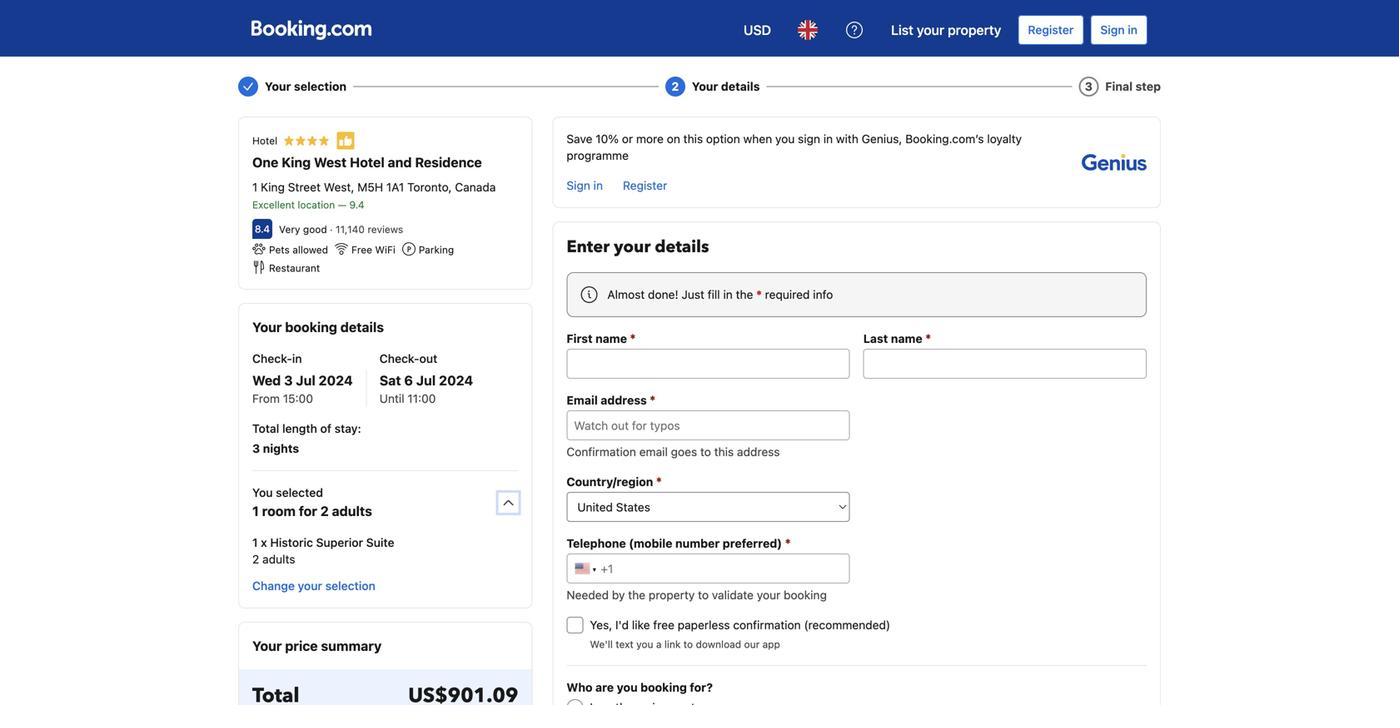 Task type: describe. For each thing, give the bounding box(es) containing it.
first name *
[[567, 331, 636, 346]]

your price summary
[[252, 638, 382, 654]]

jul for 6
[[416, 373, 436, 389]]

excellent
[[252, 199, 295, 211]]

final step
[[1105, 80, 1161, 93]]

very
[[279, 224, 300, 235]]

for
[[299, 503, 317, 519]]

telephone
[[567, 537, 626, 551]]

west
[[314, 154, 347, 170]]

email address *
[[567, 393, 656, 407]]

usd button
[[734, 10, 781, 50]]

—
[[338, 199, 347, 211]]

wifi
[[375, 244, 395, 256]]

link
[[665, 639, 681, 650]]

last
[[863, 332, 888, 346]]

selected
[[276, 486, 323, 500]]

name for first name *
[[596, 332, 627, 346]]

+1 text field
[[567, 554, 850, 584]]

king for 1
[[261, 180, 285, 194]]

8.4
[[255, 223, 270, 235]]

1 vertical spatial this
[[714, 445, 734, 459]]

number
[[675, 537, 720, 551]]

yes,
[[590, 618, 612, 632]]

list
[[891, 22, 914, 38]]

name for last name *
[[891, 332, 923, 346]]

total length of stay: 3 nights
[[252, 422, 361, 456]]

check- for wed
[[252, 352, 292, 366]]

sign in for sign in link
[[1100, 23, 1138, 37]]

sign
[[798, 132, 820, 146]]

good
[[303, 224, 327, 235]]

location
[[298, 199, 335, 211]]

1 for 1 king street west, m5h 1a1 toronto, canada excellent location — 9.4
[[252, 180, 258, 194]]

when
[[743, 132, 772, 146]]

one
[[252, 154, 278, 170]]

of
[[320, 422, 332, 436]]

free wifi
[[352, 244, 395, 256]]

free
[[653, 618, 675, 632]]

1a1
[[386, 180, 404, 194]]

save 10% or more on this option when you sign in with genius, booking.com's loyalty programme
[[567, 132, 1022, 162]]

1 x historic superior suite 2 adults
[[252, 536, 394, 566]]

1 horizontal spatial hotel
[[350, 154, 385, 170]]

almost done! just fill in the * required info
[[607, 288, 833, 301]]

9.4
[[349, 199, 364, 211]]

stay:
[[335, 422, 361, 436]]

0 horizontal spatial booking
[[285, 319, 337, 335]]

needed by the property to validate your booking
[[567, 588, 827, 602]]

reviews
[[368, 224, 403, 235]]

validate
[[712, 588, 754, 602]]

your for your booking details
[[252, 319, 282, 335]]

download
[[696, 639, 741, 650]]

who are you booking for? element
[[567, 680, 1147, 705]]

booking inside who are you booking for? element
[[641, 681, 687, 695]]

you inside save 10% or more on this option when you sign in with genius, booking.com's loyalty programme
[[775, 132, 795, 146]]

in inside sign in link
[[1128, 23, 1138, 37]]

this inside save 10% or more on this option when you sign in with genius, booking.com's loyalty programme
[[683, 132, 703, 146]]

usd
[[744, 22, 771, 38]]

* up 'email'
[[650, 393, 656, 407]]

or
[[622, 132, 633, 146]]

and
[[388, 154, 412, 170]]

x
[[261, 536, 267, 550]]

adults for 2 adults
[[262, 553, 295, 566]]

11:00
[[408, 392, 436, 406]]

free
[[352, 244, 372, 256]]

your details
[[692, 80, 760, 93]]

west,
[[324, 180, 354, 194]]

allowed
[[292, 244, 328, 256]]

country/region
[[567, 475, 653, 489]]

sign for sign in link
[[1100, 23, 1125, 37]]

list your property
[[891, 22, 1001, 38]]

option
[[706, 132, 740, 146]]

rated very good element
[[279, 224, 327, 235]]

your for enter
[[614, 236, 651, 259]]

3 inside 'total length of stay: 3 nights'
[[252, 442, 260, 456]]

1 vertical spatial booking
[[784, 588, 827, 602]]

* left required
[[756, 288, 762, 301]]

1 king street west, m5h 1a1 toronto, canada excellent location — 9.4
[[252, 180, 496, 211]]

details for enter your details
[[655, 236, 709, 259]]

1 inside "you selected 1 room for  2 adults"
[[252, 503, 259, 519]]

scored 8.4 element
[[252, 219, 272, 239]]

adults for 1 room for  2 adults
[[332, 503, 372, 519]]

in inside save 10% or more on this option when you sign in with genius, booking.com's loyalty programme
[[824, 132, 833, 146]]

room
[[262, 503, 296, 519]]

king for one
[[282, 154, 311, 170]]

almost
[[607, 288, 645, 301]]

from
[[252, 392, 280, 406]]

sign in button
[[567, 177, 603, 194]]

Watch out for typos text field
[[567, 411, 850, 441]]

6
[[404, 373, 413, 389]]

more
[[636, 132, 664, 146]]

* right last
[[925, 331, 931, 346]]

out
[[419, 352, 437, 366]]

summary
[[321, 638, 382, 654]]

i'd
[[615, 618, 629, 632]]

you inside yes, i'd like free paperless confirmation (recommended) we'll text you a link to download our app
[[636, 639, 653, 650]]

to inside yes, i'd like free paperless confirmation (recommended) we'll text you a link to download our app
[[684, 639, 693, 650]]

just
[[682, 288, 704, 301]]

2 for 2 adults
[[252, 553, 259, 566]]

sign for sign in button
[[567, 179, 590, 192]]

paperless
[[678, 618, 730, 632]]

loyalty
[[987, 132, 1022, 146]]

enter your details
[[567, 236, 709, 259]]

confirmation
[[567, 445, 636, 459]]

sign in for sign in button
[[567, 179, 603, 192]]

1 vertical spatial selection
[[325, 579, 375, 593]]

change
[[252, 579, 295, 593]]

register for register button
[[623, 179, 667, 192]]

2 vertical spatial you
[[617, 681, 638, 695]]

you selected 1 room for  2 adults
[[252, 486, 372, 519]]

until
[[380, 392, 404, 406]]

historic
[[270, 536, 313, 550]]

goes
[[671, 445, 697, 459]]

1 king street west, m5h 1a1 toronto, canada button
[[252, 179, 496, 196]]

property inside list your property link
[[948, 22, 1001, 38]]



Task type: locate. For each thing, give the bounding box(es) containing it.
1 inside 1 king street west, m5h 1a1 toronto, canada excellent location — 9.4
[[252, 180, 258, 194]]

adults inside "you selected 1 room for  2 adults"
[[332, 503, 372, 519]]

1 jul from the left
[[296, 373, 315, 389]]

sign inside button
[[567, 179, 590, 192]]

1 horizontal spatial 2
[[320, 503, 329, 519]]

check- up "6"
[[380, 352, 419, 366]]

2 vertical spatial to
[[684, 639, 693, 650]]

2 horizontal spatial booking
[[784, 588, 827, 602]]

1 horizontal spatial property
[[948, 22, 1001, 38]]

register for register "link"
[[1028, 23, 1074, 37]]

confirmation
[[733, 618, 801, 632]]

3 up the 15:00
[[284, 373, 293, 389]]

1
[[252, 180, 258, 194], [252, 503, 259, 519], [252, 536, 258, 550]]

0 horizontal spatial check-
[[252, 352, 292, 366]]

1 vertical spatial the
[[628, 588, 646, 602]]

0 horizontal spatial 3
[[252, 442, 260, 456]]

residence
[[415, 154, 482, 170]]

you
[[775, 132, 795, 146], [636, 639, 653, 650], [617, 681, 638, 695]]

1 2024 from the left
[[319, 373, 353, 389]]

your for your details
[[692, 80, 718, 93]]

1 horizontal spatial booking
[[641, 681, 687, 695]]

details up 'sat'
[[340, 319, 384, 335]]

1 vertical spatial details
[[655, 236, 709, 259]]

in
[[1128, 23, 1138, 37], [824, 132, 833, 146], [593, 179, 603, 192], [723, 288, 733, 301], [292, 352, 302, 366]]

1 horizontal spatial address
[[737, 445, 780, 459]]

suite
[[366, 536, 394, 550]]

your right list
[[917, 22, 944, 38]]

0 vertical spatial you
[[775, 132, 795, 146]]

1 horizontal spatial sign in
[[1100, 23, 1138, 37]]

0 horizontal spatial sign
[[567, 179, 590, 192]]

1 horizontal spatial 3
[[284, 373, 293, 389]]

to right goes
[[700, 445, 711, 459]]

required
[[765, 288, 810, 301]]

a
[[656, 639, 662, 650]]

selection
[[294, 80, 347, 93], [325, 579, 375, 593]]

property up free
[[649, 588, 695, 602]]

on
[[667, 132, 680, 146]]

2 name from the left
[[891, 332, 923, 346]]

your for your price summary
[[252, 638, 282, 654]]

to down +1 'text box'
[[698, 588, 709, 602]]

0 vertical spatial king
[[282, 154, 311, 170]]

sat
[[380, 373, 401, 389]]

2 2024 from the left
[[439, 373, 473, 389]]

2 left your details
[[672, 80, 679, 93]]

one king west hotel and residence
[[252, 154, 482, 170]]

0 horizontal spatial 2024
[[319, 373, 353, 389]]

0 horizontal spatial name
[[596, 332, 627, 346]]

0 horizontal spatial register
[[623, 179, 667, 192]]

register button
[[623, 177, 667, 194]]

first
[[567, 332, 593, 346]]

0 vertical spatial 1
[[252, 180, 258, 194]]

with
[[836, 132, 859, 146]]

1 vertical spatial adults
[[262, 553, 295, 566]]

2024 inside check-in wed 3 jul 2024 from 15:00
[[319, 373, 353, 389]]

3 1 from the top
[[252, 536, 258, 550]]

needed
[[567, 588, 609, 602]]

1 vertical spatial sign
[[567, 179, 590, 192]]

in right fill in the top of the page
[[723, 288, 733, 301]]

1 horizontal spatial 2024
[[439, 373, 473, 389]]

0 vertical spatial register
[[1028, 23, 1074, 37]]

1 down you
[[252, 503, 259, 519]]

booking up confirmation
[[784, 588, 827, 602]]

0 vertical spatial this
[[683, 132, 703, 146]]

in inside check-in wed 3 jul 2024 from 15:00
[[292, 352, 302, 366]]

1 vertical spatial 2
[[320, 503, 329, 519]]

1 horizontal spatial jul
[[416, 373, 436, 389]]

1 vertical spatial sign in
[[567, 179, 603, 192]]

you left sign
[[775, 132, 795, 146]]

0 vertical spatial 3
[[1085, 80, 1093, 93]]

your left price
[[252, 638, 282, 654]]

1 horizontal spatial the
[[736, 288, 753, 301]]

1 check- from the left
[[252, 352, 292, 366]]

details up when
[[721, 80, 760, 93]]

sign in up final
[[1100, 23, 1138, 37]]

2 horizontal spatial 2
[[672, 80, 679, 93]]

2 horizontal spatial details
[[721, 80, 760, 93]]

your for change
[[298, 579, 322, 593]]

0 vertical spatial the
[[736, 288, 753, 301]]

1 horizontal spatial check-
[[380, 352, 419, 366]]

for?
[[690, 681, 713, 695]]

* right preferred)
[[785, 536, 791, 551]]

info
[[813, 288, 833, 301]]

save
[[567, 132, 593, 146]]

confirmation email goes to this address
[[567, 445, 780, 459]]

jul for 3
[[296, 373, 315, 389]]

check-in wed 3 jul 2024 from 15:00
[[252, 352, 353, 406]]

None text field
[[567, 349, 850, 379]]

you left a
[[636, 639, 653, 650]]

jul inside check-in wed 3 jul 2024 from 15:00
[[296, 373, 315, 389]]

0 horizontal spatial the
[[628, 588, 646, 602]]

sign in inside sign in link
[[1100, 23, 1138, 37]]

2024 up of
[[319, 373, 353, 389]]

1 vertical spatial hotel
[[350, 154, 385, 170]]

adults inside 1 x historic superior suite 2 adults
[[262, 553, 295, 566]]

1 horizontal spatial details
[[655, 236, 709, 259]]

in inside sign in button
[[593, 179, 603, 192]]

(mobile
[[629, 537, 673, 551]]

jul up the 15:00
[[296, 373, 315, 389]]

0 horizontal spatial jul
[[296, 373, 315, 389]]

in down your booking details
[[292, 352, 302, 366]]

name inside first name *
[[596, 332, 627, 346]]

·
[[330, 224, 333, 235]]

hotel up one
[[252, 135, 277, 147]]

1 vertical spatial you
[[636, 639, 653, 650]]

1 horizontal spatial sign
[[1100, 23, 1125, 37]]

2 for 1 room for  2 adults
[[320, 503, 329, 519]]

0 vertical spatial details
[[721, 80, 760, 93]]

details up just
[[655, 236, 709, 259]]

0 horizontal spatial adults
[[262, 553, 295, 566]]

check-
[[252, 352, 292, 366], [380, 352, 419, 366]]

2 right for
[[320, 503, 329, 519]]

wed
[[252, 373, 281, 389]]

1 left x
[[252, 536, 258, 550]]

like
[[632, 618, 650, 632]]

3
[[1085, 80, 1093, 93], [284, 373, 293, 389], [252, 442, 260, 456]]

who are you booking for?
[[567, 681, 713, 695]]

your up confirmation
[[757, 588, 781, 602]]

this down watch out for typos text field
[[714, 445, 734, 459]]

jul inside check-out sat 6 jul 2024 until 11:00
[[416, 373, 436, 389]]

jul right "6"
[[416, 373, 436, 389]]

1 horizontal spatial this
[[714, 445, 734, 459]]

0 vertical spatial to
[[700, 445, 711, 459]]

0 horizontal spatial this
[[683, 132, 703, 146]]

your right change
[[298, 579, 322, 593]]

by
[[612, 588, 625, 602]]

to right link
[[684, 639, 693, 650]]

change your selection
[[252, 579, 375, 593]]

length
[[282, 422, 317, 436]]

total
[[252, 422, 279, 436]]

address down watch out for typos text field
[[737, 445, 780, 459]]

2024 for sat 6 jul 2024
[[439, 373, 473, 389]]

(recommended)
[[804, 618, 890, 632]]

1 horizontal spatial name
[[891, 332, 923, 346]]

the right fill in the top of the page
[[736, 288, 753, 301]]

genius,
[[862, 132, 902, 146]]

details
[[721, 80, 760, 93], [655, 236, 709, 259], [340, 319, 384, 335]]

king inside 1 king street west, m5h 1a1 toronto, canada excellent location — 9.4
[[261, 180, 285, 194]]

check-out sat 6 jul 2024 until 11:00
[[380, 352, 473, 406]]

your up option
[[692, 80, 718, 93]]

3 left final
[[1085, 80, 1093, 93]]

2
[[672, 80, 679, 93], [320, 503, 329, 519], [252, 553, 259, 566]]

2 vertical spatial 1
[[252, 536, 258, 550]]

in right sign
[[824, 132, 833, 146]]

0 horizontal spatial property
[[649, 588, 695, 602]]

0 horizontal spatial hotel
[[252, 135, 277, 147]]

3 inside check-in wed 3 jul 2024 from 15:00
[[284, 373, 293, 389]]

1 vertical spatial address
[[737, 445, 780, 459]]

booking up check-in wed 3 jul 2024 from 15:00
[[285, 319, 337, 335]]

0 vertical spatial sign in
[[1100, 23, 1138, 37]]

2 1 from the top
[[252, 503, 259, 519]]

app
[[763, 639, 780, 650]]

adults up superior
[[332, 503, 372, 519]]

list your property link
[[881, 10, 1011, 50]]

in up final step
[[1128, 23, 1138, 37]]

2 horizontal spatial 3
[[1085, 80, 1093, 93]]

canada
[[455, 180, 496, 194]]

name inside last name *
[[891, 332, 923, 346]]

restaurant
[[269, 262, 320, 274]]

name right first
[[596, 332, 627, 346]]

king up excellent
[[261, 180, 285, 194]]

2024 inside check-out sat 6 jul 2024 until 11:00
[[439, 373, 473, 389]]

2 jul from the left
[[416, 373, 436, 389]]

1 inside 1 x historic superior suite 2 adults
[[252, 536, 258, 550]]

0 horizontal spatial 2
[[252, 553, 259, 566]]

2 vertical spatial booking
[[641, 681, 687, 695]]

0 vertical spatial booking
[[285, 319, 337, 335]]

telephone (mobile number preferred) *
[[567, 536, 791, 551]]

country/region *
[[567, 474, 662, 489]]

this right on
[[683, 132, 703, 146]]

None text field
[[863, 349, 1147, 379]]

nights
[[263, 442, 299, 456]]

your for list
[[917, 22, 944, 38]]

0 horizontal spatial details
[[340, 319, 384, 335]]

1 vertical spatial to
[[698, 588, 709, 602]]

our
[[744, 639, 760, 650]]

step
[[1136, 80, 1161, 93]]

0 horizontal spatial sign in
[[567, 179, 603, 192]]

check- up wed
[[252, 352, 292, 366]]

sign down programme on the top of page
[[567, 179, 590, 192]]

selection down 1 x historic superior suite 2 adults
[[325, 579, 375, 593]]

0 vertical spatial adults
[[332, 503, 372, 519]]

0 vertical spatial address
[[601, 394, 647, 407]]

0 vertical spatial hotel
[[252, 135, 277, 147]]

1 for 1 x historic superior suite 2 adults
[[252, 536, 258, 550]]

1 vertical spatial 3
[[284, 373, 293, 389]]

toronto,
[[407, 180, 452, 194]]

your down booking.com image
[[265, 80, 291, 93]]

1 up excellent
[[252, 180, 258, 194]]

you right are
[[617, 681, 638, 695]]

your booking details
[[252, 319, 384, 335]]

* down 'email'
[[656, 474, 662, 489]]

1 horizontal spatial register
[[1028, 23, 1074, 37]]

pets
[[269, 244, 290, 256]]

king up the street
[[282, 154, 311, 170]]

details for your booking details
[[340, 319, 384, 335]]

booking.com image
[[252, 20, 371, 40]]

* down almost
[[630, 331, 636, 346]]

register down the more
[[623, 179, 667, 192]]

0 vertical spatial selection
[[294, 80, 347, 93]]

2 inside 1 x historic superior suite 2 adults
[[252, 553, 259, 566]]

1 vertical spatial 1
[[252, 503, 259, 519]]

0 horizontal spatial address
[[601, 394, 647, 407]]

1 vertical spatial king
[[261, 180, 285, 194]]

check- inside check-out sat 6 jul 2024 until 11:00
[[380, 352, 419, 366]]

2 vertical spatial details
[[340, 319, 384, 335]]

1 vertical spatial register
[[623, 179, 667, 192]]

selection down booking.com image
[[294, 80, 347, 93]]

register left sign in link
[[1028, 23, 1074, 37]]

email
[[567, 394, 598, 407]]

sign in link
[[1090, 15, 1148, 45]]

name right last
[[891, 332, 923, 346]]

adults down historic
[[262, 553, 295, 566]]

2 vertical spatial 3
[[252, 442, 260, 456]]

0 vertical spatial 2
[[672, 80, 679, 93]]

your for your selection
[[265, 80, 291, 93]]

your up wed
[[252, 319, 282, 335]]

yes, i'd like free paperless confirmation (recommended) we'll text you a link to download our app
[[590, 618, 890, 650]]

jul
[[296, 373, 315, 389], [416, 373, 436, 389]]

street
[[288, 180, 321, 194]]

superior
[[316, 536, 363, 550]]

0 vertical spatial sign
[[1100, 23, 1125, 37]]

sign in down programme on the top of page
[[567, 179, 603, 192]]

2 up change
[[252, 553, 259, 566]]

booking left for?
[[641, 681, 687, 695]]

check- inside check-in wed 3 jul 2024 from 15:00
[[252, 352, 292, 366]]

2 inside "you selected 1 room for  2 adults"
[[320, 503, 329, 519]]

to
[[700, 445, 711, 459], [698, 588, 709, 602], [684, 639, 693, 650]]

2024 for wed 3 jul 2024
[[319, 373, 353, 389]]

your
[[265, 80, 291, 93], [692, 80, 718, 93], [252, 319, 282, 335], [252, 638, 282, 654]]

your right enter
[[614, 236, 651, 259]]

2 vertical spatial 2
[[252, 553, 259, 566]]

address inside 'email address *'
[[601, 394, 647, 407]]

0 vertical spatial property
[[948, 22, 1001, 38]]

address right email
[[601, 394, 647, 407]]

register link
[[1018, 15, 1084, 45]]

very good · 11,140 reviews
[[279, 224, 403, 235]]

hotel up m5h
[[350, 154, 385, 170]]

register inside "link"
[[1028, 23, 1074, 37]]

are
[[595, 681, 614, 695]]

enter
[[567, 236, 610, 259]]

the right by
[[628, 588, 646, 602]]

3 down total
[[252, 442, 260, 456]]

2 check- from the left
[[380, 352, 419, 366]]

1 name from the left
[[596, 332, 627, 346]]

preferred)
[[723, 537, 782, 551]]

10%
[[596, 132, 619, 146]]

2024 right "6"
[[439, 373, 473, 389]]

sign up final
[[1100, 23, 1125, 37]]

in down programme on the top of page
[[593, 179, 603, 192]]

1 1 from the top
[[252, 180, 258, 194]]

1 vertical spatial property
[[649, 588, 695, 602]]

change your selection link
[[246, 571, 382, 601]]

programme
[[567, 149, 629, 162]]

we'll
[[590, 639, 613, 650]]

check- for sat
[[380, 352, 419, 366]]

property right list
[[948, 22, 1001, 38]]

last name *
[[863, 331, 931, 346]]

1 horizontal spatial adults
[[332, 503, 372, 519]]



Task type: vqa. For each thing, say whether or not it's contained in the screenshot.
middle 3
yes



